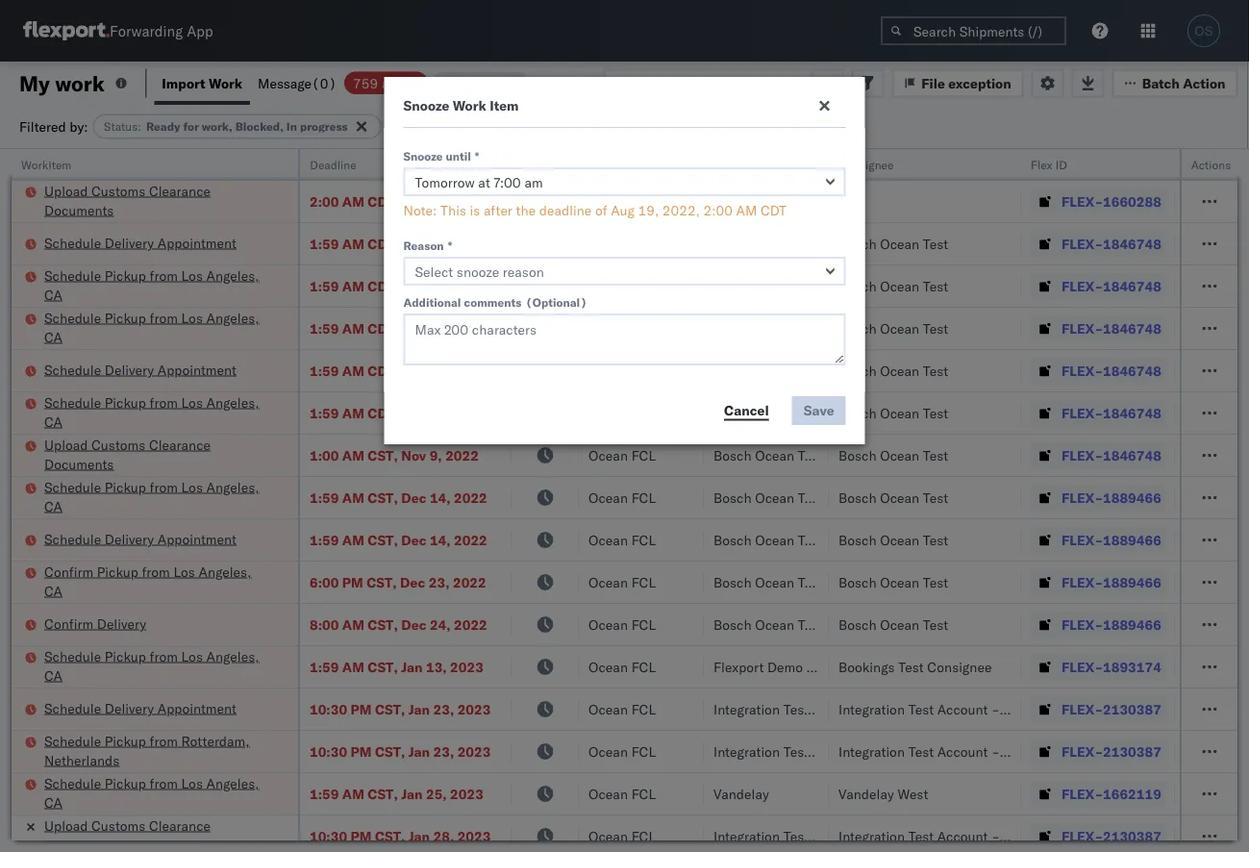 Task type: describe. For each thing, give the bounding box(es) containing it.
additional
[[404, 295, 461, 309]]

work,
[[202, 119, 232, 134]]

2 account from the top
[[938, 743, 988, 760]]

schedule pickup from los angeles, ca link for 5th schedule pickup from los angeles, ca button from the top
[[44, 647, 273, 685]]

5 ocean fcl from the top
[[589, 447, 656, 464]]

ready
[[146, 119, 180, 134]]

1 cdt, from the top
[[368, 193, 399, 210]]

ca for third schedule pickup from los angeles, ca button from the bottom of the page
[[44, 498, 63, 515]]

status : ready for work, blocked, in progress
[[104, 119, 348, 134]]

los for 5th schedule pickup from los angeles, ca button from the bottom of the page
[[181, 309, 203, 326]]

2 schedule delivery appointment button from the top
[[44, 360, 237, 381]]

1 1:59 am cdt, nov 5, 2022 from the top
[[310, 235, 480, 252]]

upload customs clearance documents button for 2:00 am cdt, aug 19, 2022
[[44, 181, 273, 222]]

4 1846748 from the top
[[1103, 362, 1162, 379]]

6 fcl from the top
[[632, 489, 656, 506]]

clearance for 2:00 am cdt, aug 19, 2022
[[149, 182, 211, 199]]

10 ocean fcl from the top
[[589, 658, 656, 675]]

2 cdt, from the top
[[368, 235, 399, 252]]

6:00 pm cst, dec 23, 2022
[[310, 574, 486, 591]]

13,
[[426, 658, 447, 675]]

schedule pickup from los angeles, ca link for sixth schedule pickup from los angeles, ca button from the bottom
[[44, 266, 273, 304]]

3 karl from the top
[[1004, 828, 1028, 845]]

pickup for third schedule pickup from los angeles, ca button from the bottom of the page
[[105, 479, 146, 495]]

demo for bookings
[[768, 658, 803, 675]]

container numbers button
[[1175, 145, 1250, 180]]

2023 for schedule pickup from los angeles, ca link corresponding to 5th schedule pickup from los angeles, ca button from the top
[[450, 658, 484, 675]]

snoozed
[[398, 119, 443, 134]]

pickup for 3rd schedule pickup from los angeles, ca button
[[105, 394, 146, 411]]

caiu7969
[[1185, 192, 1250, 209]]

3 upload from the top
[[44, 817, 88, 834]]

rotterdam,
[[181, 732, 250, 749]]

5 1:59 am cdt, nov 5, 2022 from the top
[[310, 404, 480, 421]]

14 fcl from the top
[[632, 828, 656, 845]]

schedule pickup from rotterdam, netherlands link
[[44, 732, 273, 770]]

flex-1662119
[[1062, 785, 1162, 802]]

7 1:59 from the top
[[310, 531, 339, 548]]

import work button
[[154, 62, 250, 105]]

3 integration from the top
[[839, 828, 905, 845]]

confirm delivery button
[[44, 614, 146, 635]]

12 fcl from the top
[[632, 743, 656, 760]]

13 fcl from the top
[[632, 785, 656, 802]]

cst, down 8:00 am cst, dec 24, 2022
[[368, 658, 398, 675]]

batch action button
[[1113, 69, 1238, 98]]

client name
[[714, 157, 778, 172]]

forwarding app
[[110, 22, 213, 40]]

Select snooze reason text field
[[404, 257, 846, 286]]

os
[[1195, 24, 1214, 38]]

upload customs clearance documents button for 1:00 am cst, nov 9, 2022
[[44, 435, 273, 476]]

6 flex-1846748 from the top
[[1062, 447, 1162, 464]]

3 schedule delivery appointment from the top
[[44, 530, 237, 547]]

2 1:59 am cdt, nov 5, 2022 from the top
[[310, 278, 480, 294]]

this
[[441, 202, 466, 219]]

import work
[[162, 75, 242, 91]]

resize handle column header for client name button
[[806, 149, 829, 852]]

bookings test consignee
[[839, 658, 992, 675]]

3 10:30 from the top
[[310, 828, 347, 845]]

3 customs from the top
[[91, 817, 145, 834]]

upload customs clearance documents link for 1:00 am cst, nov 9, 2022
[[44, 435, 273, 474]]

batch
[[1142, 75, 1180, 91]]

3 documents from the top
[[44, 836, 114, 852]]

5, for schedule pickup from los angeles, ca link associated with 5th schedule pickup from los angeles, ca button from the bottom of the page
[[431, 320, 443, 337]]

los for 3rd schedule pickup from los angeles, ca button
[[181, 394, 203, 411]]

consignee button
[[829, 153, 1002, 172]]

3 clearance from the top
[[149, 817, 211, 834]]

0 horizontal spatial 2:00
[[310, 193, 339, 210]]

2 lagerfeld from the top
[[1032, 743, 1089, 760]]

6 schedule pickup from los angeles, ca button from the top
[[44, 774, 273, 814]]

2 integration test account - karl lagerfeld from the top
[[839, 743, 1089, 760]]

23, for confirm pickup from los angeles, ca
[[429, 574, 450, 591]]

of
[[595, 202, 608, 219]]

2 schedule pickup from los angeles, ca from the top
[[44, 309, 259, 345]]

schedule inside schedule pickup from rotterdam, netherlands
[[44, 732, 101, 749]]

resize handle column header for flex id button
[[1152, 149, 1175, 852]]

Search Work text field
[[603, 69, 813, 98]]

8 flex- from the top
[[1062, 489, 1103, 506]]

customs for 2:00 am cdt, aug 19, 2022
[[91, 182, 145, 199]]

1 vertical spatial 23,
[[433, 701, 454, 718]]

6 flex- from the top
[[1062, 404, 1103, 421]]

--
[[839, 193, 855, 210]]

3 flex-2130387 from the top
[[1062, 828, 1162, 845]]

no
[[451, 119, 466, 134]]

delivery inside button
[[97, 615, 146, 632]]

8 ocean fcl from the top
[[589, 574, 656, 591]]

1846748 for 3rd schedule pickup from los angeles, ca button
[[1103, 404, 1162, 421]]

los for 5th schedule pickup from los angeles, ca button from the top
[[181, 648, 203, 665]]

1 flex- from the top
[[1062, 193, 1103, 210]]

12 flex- from the top
[[1062, 658, 1103, 675]]

ca for 3rd schedule pickup from los angeles, ca button
[[44, 413, 63, 430]]

confirm pickup from los angeles, ca button
[[44, 562, 273, 603]]

: for status
[[138, 119, 141, 134]]

numbers
[[1185, 165, 1233, 179]]

4 flex-1846748 from the top
[[1062, 362, 1162, 379]]

track
[[489, 75, 520, 91]]

5 flex-1846748 from the top
[[1062, 404, 1162, 421]]

6 schedule pickup from los angeles, ca from the top
[[44, 775, 259, 811]]

name
[[748, 157, 778, 172]]

os button
[[1182, 9, 1226, 53]]

3 cdt, from the top
[[368, 278, 399, 294]]

(optional)
[[526, 295, 587, 309]]

8 fcl from the top
[[632, 574, 656, 591]]

note:
[[404, 202, 437, 219]]

205
[[442, 75, 467, 91]]

3 flex-1846748 from the top
[[1062, 320, 1162, 337]]

mode button
[[579, 153, 685, 172]]

3 gvcu5265 from the top
[[1185, 827, 1250, 844]]

angeles, inside confirm pickup from los angeles, ca
[[199, 563, 252, 580]]

forwarding app link
[[23, 21, 213, 40]]

2:00 am cdt, aug 19, 2022
[[310, 193, 489, 210]]

1 1846748 from the top
[[1103, 235, 1162, 252]]

jan for schedule pickup from rotterdam, netherlands 'link'
[[409, 743, 430, 760]]

2 flex-2130387 from the top
[[1062, 743, 1162, 760]]

flex-1893174
[[1062, 658, 1162, 675]]

2023 right 28,
[[458, 828, 491, 845]]

actions
[[1192, 157, 1232, 172]]

by:
[[70, 118, 88, 135]]

los for confirm pickup from los angeles, ca button
[[174, 563, 195, 580]]

1:59 for 5th schedule pickup from los angeles, ca button from the bottom of the page
[[310, 320, 339, 337]]

cst, down 1:59 am cst, jan 13, 2023
[[375, 701, 405, 718]]

upload for 1:00 am cst, nov 9, 2022
[[44, 436, 88, 453]]

1846748 for 5th schedule pickup from los angeles, ca button from the bottom of the page
[[1103, 320, 1162, 337]]

4 flex-1889466 from the top
[[1062, 616, 1162, 633]]

status
[[104, 119, 138, 134]]

confirm pickup from los angeles, ca link
[[44, 562, 273, 601]]

cancel button
[[713, 396, 781, 425]]

1 5, from the top
[[431, 235, 443, 252]]

the
[[516, 202, 536, 219]]

deadline
[[539, 202, 592, 219]]

deadline
[[310, 157, 356, 172]]

work
[[55, 70, 105, 96]]

1 appointment from the top
[[158, 234, 237, 251]]

4 fcl from the top
[[632, 362, 656, 379]]

snooze work item
[[404, 97, 519, 114]]

3 schedule delivery appointment button from the top
[[44, 530, 237, 551]]

3 flex- from the top
[[1062, 278, 1103, 294]]

comments
[[464, 295, 522, 309]]

in
[[286, 119, 297, 134]]

jan for schedule pickup from los angeles, ca link corresponding to 5th schedule pickup from los angeles, ca button from the top
[[401, 658, 423, 675]]

ca for 5th schedule pickup from los angeles, ca button from the bottom of the page
[[44, 328, 63, 345]]

snooze for work
[[404, 97, 450, 114]]

1 10:30 pm cst, jan 23, 2023 from the top
[[310, 701, 491, 718]]

1 1:59 am cst, dec 14, 2022 from the top
[[310, 489, 487, 506]]

pm down 1:59 am cst, jan 13, 2023
[[351, 701, 372, 718]]

resize handle column header for deadline button at the top left of page
[[489, 149, 512, 852]]

9 schedule from the top
[[44, 700, 101, 717]]

3 schedule delivery appointment link from the top
[[44, 530, 237, 549]]

3 lagerfeld from the top
[[1032, 828, 1089, 845]]

consignee inside button
[[839, 157, 894, 172]]

confirm for confirm delivery
[[44, 615, 93, 632]]

schedule pickup from los angeles, ca link for third schedule pickup from los angeles, ca button from the bottom of the page
[[44, 478, 273, 516]]

2022,
[[663, 202, 700, 219]]

1:59 for third schedule pickup from los angeles, ca button from the bottom of the page
[[310, 489, 339, 506]]

1 schedule delivery appointment button from the top
[[44, 233, 237, 254]]

1 1:59 from the top
[[310, 235, 339, 252]]

1893174
[[1103, 658, 1162, 675]]

Search Shipments (/) text field
[[881, 16, 1067, 45]]

4 lhuu7894 from the top
[[1185, 616, 1250, 632]]

batch action
[[1142, 75, 1226, 91]]

1:00 am cst, nov 9, 2022
[[310, 447, 479, 464]]

1 2130387 from the top
[[1103, 701, 1162, 718]]

forwarding
[[110, 22, 183, 40]]

2023 for first schedule pickup from los angeles, ca button from the bottom of the page schedule pickup from los angeles, ca link
[[450, 785, 484, 802]]

action
[[1183, 75, 1226, 91]]

1660288
[[1103, 193, 1162, 210]]

container numbers
[[1185, 150, 1237, 179]]

upload customs clearance documents link for 2:00 am cdt, aug 19, 2022
[[44, 181, 273, 220]]

snooze up the
[[521, 157, 559, 172]]

1 fcl from the top
[[632, 193, 656, 210]]

work for snooze
[[453, 97, 487, 114]]

customs for 1:00 am cst, nov 9, 2022
[[91, 436, 145, 453]]

3 1889466 from the top
[[1103, 574, 1162, 591]]

pickup for schedule pickup from rotterdam, netherlands button
[[105, 732, 146, 749]]

vandelay for vandelay
[[714, 785, 769, 802]]

759 at risk
[[353, 75, 420, 91]]

1 flex-2130387 from the top
[[1062, 701, 1162, 718]]

13 ocean fcl from the top
[[589, 785, 656, 802]]

4 schedule pickup from los angeles, ca from the top
[[44, 479, 259, 515]]

3 upload customs clearance documents link from the top
[[44, 816, 273, 852]]

after
[[484, 202, 513, 219]]

1 schedule pickup from los angeles, ca button from the top
[[44, 266, 273, 306]]

6 ocean fcl from the top
[[589, 489, 656, 506]]

3 ocean fcl from the top
[[589, 320, 656, 337]]

los for first schedule pickup from los angeles, ca button from the bottom of the page
[[181, 775, 203, 792]]

confirm delivery
[[44, 615, 146, 632]]

8 resize handle column header from the left
[[1215, 149, 1238, 852]]

los for third schedule pickup from los angeles, ca button from the bottom of the page
[[181, 479, 203, 495]]

blocked,
[[235, 119, 284, 134]]

ceau7522 for 1:00 am cst, nov 9, 2022 'upload customs clearance documents' 'button'
[[1185, 446, 1250, 463]]

resize handle column header for workitem 'button'
[[275, 149, 298, 852]]

cst, up 1:59 am cst, jan 25, 2023
[[375, 743, 405, 760]]

3 1:59 am cdt, nov 5, 2022 from the top
[[310, 320, 480, 337]]

1 flex-1889466 from the top
[[1062, 489, 1162, 506]]

1 10:30 from the top
[[310, 701, 347, 718]]

0 horizontal spatial *
[[448, 238, 452, 252]]

documents for 1:00
[[44, 455, 114, 472]]

1 ceau7522 from the top
[[1185, 235, 1250, 252]]

mode
[[589, 157, 618, 172]]

1 flex-1846748 from the top
[[1062, 235, 1162, 252]]

progress
[[300, 119, 348, 134]]

9 flex- from the top
[[1062, 531, 1103, 548]]

3 account from the top
[[938, 828, 988, 845]]

snooze until *
[[404, 149, 479, 163]]

ca for 5th schedule pickup from los angeles, ca button from the top
[[44, 667, 63, 684]]

confirm pickup from los angeles, ca
[[44, 563, 252, 599]]

2 integration from the top
[[839, 743, 905, 760]]

confirm delivery link
[[44, 614, 146, 633]]

pickup for 5th schedule pickup from los angeles, ca button from the bottom of the page
[[105, 309, 146, 326]]

1846748 for 1:00 am cst, nov 9, 2022 'upload customs clearance documents' 'button'
[[1103, 447, 1162, 464]]

upload customs clearance documents for 2:00 am cdt, aug 19, 2022
[[44, 182, 211, 218]]

3 upload customs clearance documents from the top
[[44, 817, 211, 852]]

reason *
[[404, 238, 452, 252]]

4 cdt, from the top
[[368, 320, 399, 337]]

reason
[[404, 238, 444, 252]]

7 fcl from the top
[[632, 531, 656, 548]]

4 schedule delivery appointment button from the top
[[44, 699, 237, 720]]

vandelay for vandelay west
[[839, 785, 894, 802]]

snooze for until
[[404, 149, 443, 163]]

message
[[258, 75, 312, 91]]

vandelay west
[[839, 785, 929, 802]]

2 schedule delivery appointment from the top
[[44, 361, 237, 378]]

2023 down 1:59 am cst, jan 13, 2023
[[458, 701, 491, 718]]

upload for 2:00 am cdt, aug 19, 2022
[[44, 182, 88, 199]]

3 schedule pickup from los angeles, ca button from the top
[[44, 393, 273, 433]]

confirm for confirm pickup from los angeles, ca
[[44, 563, 93, 580]]

1:59 for 5th schedule pickup from los angeles, ca button from the top
[[310, 658, 339, 675]]

1 schedule delivery appointment link from the top
[[44, 233, 237, 252]]

schedule pickup from rotterdam, netherlands button
[[44, 732, 273, 772]]

my
[[19, 70, 50, 96]]

for
[[183, 119, 199, 134]]

1 schedule pickup from los angeles, ca from the top
[[44, 267, 259, 303]]

client
[[714, 157, 745, 172]]

1 lhuu7894 from the top
[[1185, 489, 1250, 505]]

cst, up the 10:30 pm cst, jan 28, 2023
[[368, 785, 398, 802]]



Task type: locate. For each thing, give the bounding box(es) containing it.
pickup inside confirm pickup from los angeles, ca
[[97, 563, 138, 580]]

confirm
[[44, 563, 93, 580], [44, 615, 93, 632]]

integration down vandelay west
[[839, 828, 905, 845]]

flex id button
[[1022, 153, 1156, 172]]

13 flex- from the top
[[1062, 701, 1103, 718]]

2 vertical spatial 23,
[[433, 743, 454, 760]]

5 fcl from the top
[[632, 447, 656, 464]]

2 appointment from the top
[[158, 361, 237, 378]]

14, up 6:00 pm cst, dec 23, 2022
[[430, 531, 451, 548]]

ca inside confirm pickup from los angeles, ca
[[44, 582, 63, 599]]

9,
[[430, 447, 442, 464]]

1 vertical spatial gvcu5265
[[1185, 743, 1250, 759]]

23, down 13,
[[433, 701, 454, 718]]

2 vertical spatial lagerfeld
[[1032, 828, 1089, 845]]

2023 right 13,
[[450, 658, 484, 675]]

integration up vandelay west
[[839, 743, 905, 760]]

demo down name
[[768, 193, 803, 210]]

6:00
[[310, 574, 339, 591]]

* right until on the left
[[475, 149, 479, 163]]

10:30 down 1:59 am cst, jan 25, 2023
[[310, 828, 347, 845]]

cst,
[[368, 447, 398, 464], [368, 489, 398, 506], [368, 531, 398, 548], [367, 574, 397, 591], [368, 616, 398, 633], [368, 658, 398, 675], [375, 701, 405, 718], [375, 743, 405, 760], [368, 785, 398, 802], [375, 828, 405, 845]]

filtered
[[19, 118, 66, 135]]

pm up 1:59 am cst, jan 25, 2023
[[351, 743, 372, 760]]

* right reason
[[448, 238, 452, 252]]

clearance for 1:00 am cst, nov 9, 2022
[[149, 436, 211, 453]]

1 integration from the top
[[839, 701, 905, 718]]

1 vertical spatial karl
[[1004, 743, 1028, 760]]

integration down bookings
[[839, 701, 905, 718]]

8 1:59 from the top
[[310, 658, 339, 675]]

work up no
[[453, 97, 487, 114]]

:
[[138, 119, 141, 134], [443, 119, 446, 134]]

lagerfeld down flex-1662119
[[1032, 828, 1089, 845]]

1 horizontal spatial aug
[[611, 202, 635, 219]]

0 vertical spatial customs
[[91, 182, 145, 199]]

message (0)
[[258, 75, 337, 91]]

exception
[[949, 75, 1012, 91]]

5 schedule pickup from los angeles, ca link from the top
[[44, 647, 273, 685]]

1 vertical spatial flexport
[[714, 658, 764, 675]]

0 vertical spatial clearance
[[149, 182, 211, 199]]

10:30 down 1:59 am cst, jan 13, 2023
[[310, 701, 347, 718]]

1 vertical spatial demo
[[768, 658, 803, 675]]

0 vertical spatial work
[[209, 75, 242, 91]]

0 vertical spatial 2130387
[[1103, 701, 1162, 718]]

flexport demo consignee
[[714, 193, 871, 210], [714, 658, 871, 675]]

4 schedule pickup from los angeles, ca link from the top
[[44, 478, 273, 516]]

1 vertical spatial upload customs clearance documents button
[[44, 435, 273, 476]]

pm down 1:59 am cst, jan 25, 2023
[[351, 828, 372, 845]]

abcd1234
[[1185, 785, 1250, 802]]

7 flex- from the top
[[1062, 447, 1103, 464]]

upload customs clearance documents button
[[44, 181, 273, 222], [44, 435, 273, 476]]

1:59 am cst, dec 14, 2022 up 6:00 pm cst, dec 23, 2022
[[310, 531, 487, 548]]

1 vertical spatial customs
[[91, 436, 145, 453]]

jan down 13,
[[409, 701, 430, 718]]

2 schedule pickup from los angeles, ca button from the top
[[44, 308, 273, 349]]

1 horizontal spatial *
[[475, 149, 479, 163]]

14 flex- from the top
[[1062, 743, 1103, 760]]

10:30 pm cst, jan 23, 2023 up 1:59 am cst, jan 25, 2023
[[310, 743, 491, 760]]

aug right of
[[611, 202, 635, 219]]

2 vertical spatial 2130387
[[1103, 828, 1162, 845]]

10:30 pm cst, jan 28, 2023
[[310, 828, 491, 845]]

0 vertical spatial upload customs clearance documents link
[[44, 181, 273, 220]]

1 vertical spatial 10:30 pm cst, jan 23, 2023
[[310, 743, 491, 760]]

5, for 3rd schedule pickup from los angeles, ca button schedule pickup from los angeles, ca link
[[431, 404, 443, 421]]

: left no
[[443, 119, 446, 134]]

205 on track
[[442, 75, 520, 91]]

from inside schedule pickup from rotterdam, netherlands
[[150, 732, 178, 749]]

6 cdt, from the top
[[368, 404, 399, 421]]

2023 up 1:59 am cst, jan 25, 2023
[[458, 743, 491, 760]]

0 vertical spatial lagerfeld
[[1032, 701, 1089, 718]]

1846748
[[1103, 235, 1162, 252], [1103, 278, 1162, 294], [1103, 320, 1162, 337], [1103, 362, 1162, 379], [1103, 404, 1162, 421], [1103, 447, 1162, 464]]

3 schedule from the top
[[44, 309, 101, 326]]

2 vertical spatial account
[[938, 828, 988, 845]]

pm right 6:00
[[342, 574, 363, 591]]

0 vertical spatial upload
[[44, 182, 88, 199]]

1 vertical spatial integration test account - karl lagerfeld
[[839, 743, 1089, 760]]

ceau7522 for 5th schedule pickup from los angeles, ca button from the bottom of the page
[[1185, 319, 1250, 336]]

0 vertical spatial confirm
[[44, 563, 93, 580]]

0 vertical spatial upload customs clearance documents button
[[44, 181, 273, 222]]

msdu730
[[1185, 658, 1250, 675]]

2130387 down 1662119 on the right bottom of page
[[1103, 828, 1162, 845]]

gvcu5265 down the abcd1234
[[1185, 827, 1250, 844]]

5 flex- from the top
[[1062, 362, 1103, 379]]

5 1846748 from the top
[[1103, 404, 1162, 421]]

upload customs clearance documents for 1:00 am cst, nov 9, 2022
[[44, 436, 211, 472]]

1 vertical spatial account
[[938, 743, 988, 760]]

5 resize handle column header from the left
[[806, 149, 829, 852]]

netherlands
[[44, 752, 120, 769]]

1 schedule from the top
[[44, 234, 101, 251]]

2 vertical spatial upload customs clearance documents link
[[44, 816, 273, 852]]

jan left 25,
[[401, 785, 423, 802]]

1 vertical spatial 2130387
[[1103, 743, 1162, 760]]

-
[[839, 193, 847, 210], [847, 193, 855, 210], [992, 701, 1000, 718], [992, 743, 1000, 760], [992, 828, 1000, 845]]

aug
[[402, 193, 428, 210], [611, 202, 635, 219]]

16 flex- from the top
[[1062, 828, 1103, 845]]

3 lhuu7894 from the top
[[1185, 573, 1250, 590]]

dec left 24,
[[401, 616, 427, 633]]

account
[[938, 701, 988, 718], [938, 743, 988, 760], [938, 828, 988, 845]]

*
[[475, 149, 479, 163], [448, 238, 452, 252]]

1:59 for sixth schedule pickup from los angeles, ca button from the bottom
[[310, 278, 339, 294]]

2 vertical spatial customs
[[91, 817, 145, 834]]

cdt,
[[368, 193, 399, 210], [368, 235, 399, 252], [368, 278, 399, 294], [368, 320, 399, 337], [368, 362, 399, 379], [368, 404, 399, 421]]

schedule pickup from los angeles, ca link for 3rd schedule pickup from los angeles, ca button
[[44, 393, 273, 431]]

filtered by:
[[19, 118, 88, 135]]

2 vertical spatial 10:30
[[310, 828, 347, 845]]

note: this is after the deadline of aug 19, 2022, 2:00 am cdt
[[404, 202, 787, 219]]

2 upload from the top
[[44, 436, 88, 453]]

2 resize handle column header from the left
[[489, 149, 512, 852]]

1 vertical spatial integration
[[839, 743, 905, 760]]

1:59 am cst, dec 14, 2022 down 1:00 am cst, nov 9, 2022 on the left bottom
[[310, 489, 487, 506]]

pickup for 5th schedule pickup from los angeles, ca button from the top
[[105, 648, 146, 665]]

clearance
[[149, 182, 211, 199], [149, 436, 211, 453], [149, 817, 211, 834]]

on
[[470, 75, 486, 91]]

1 vertical spatial work
[[453, 97, 487, 114]]

flex-
[[1062, 193, 1103, 210], [1062, 235, 1103, 252], [1062, 278, 1103, 294], [1062, 320, 1103, 337], [1062, 362, 1103, 379], [1062, 404, 1103, 421], [1062, 447, 1103, 464], [1062, 489, 1103, 506], [1062, 531, 1103, 548], [1062, 574, 1103, 591], [1062, 616, 1103, 633], [1062, 658, 1103, 675], [1062, 701, 1103, 718], [1062, 743, 1103, 760], [1062, 785, 1103, 802], [1062, 828, 1103, 845]]

0 vertical spatial integration test account - karl lagerfeld
[[839, 701, 1089, 718]]

2 vertical spatial karl
[[1004, 828, 1028, 845]]

19, left 'is'
[[431, 193, 452, 210]]

0 horizontal spatial :
[[138, 119, 141, 134]]

jan left 13,
[[401, 658, 423, 675]]

dec up 8:00 am cst, dec 24, 2022
[[400, 574, 425, 591]]

2 vertical spatial upload
[[44, 817, 88, 834]]

23, up 25,
[[433, 743, 454, 760]]

0 vertical spatial integration
[[839, 701, 905, 718]]

2023 right 25,
[[450, 785, 484, 802]]

0 vertical spatial flex-2130387
[[1062, 701, 1162, 718]]

10 flex- from the top
[[1062, 574, 1103, 591]]

1 vertical spatial flexport demo consignee
[[714, 658, 871, 675]]

9 fcl from the top
[[632, 616, 656, 633]]

1 vertical spatial upload customs clearance documents link
[[44, 435, 273, 474]]

19, left 2022,
[[638, 202, 659, 219]]

risk
[[397, 75, 420, 91]]

11 flex- from the top
[[1062, 616, 1103, 633]]

3 1:59 from the top
[[310, 320, 339, 337]]

work inside button
[[209, 75, 242, 91]]

item
[[490, 97, 519, 114]]

integration test account - karl lagerfeld down the bookings test consignee
[[839, 701, 1089, 718]]

1 vertical spatial flex-2130387
[[1062, 743, 1162, 760]]

3 resize handle column header from the left
[[556, 149, 579, 852]]

7 ca from the top
[[44, 794, 63, 811]]

deadline button
[[300, 153, 492, 172]]

gvcu5265 up the abcd1234
[[1185, 743, 1250, 759]]

14, down 9,
[[430, 489, 451, 506]]

pm
[[342, 574, 363, 591], [351, 701, 372, 718], [351, 743, 372, 760], [351, 828, 372, 845]]

confirm inside confirm pickup from los angeles, ca
[[44, 563, 93, 580]]

dec down 1:00 am cst, nov 9, 2022 on the left bottom
[[401, 489, 427, 506]]

0 horizontal spatial aug
[[402, 193, 428, 210]]

ca for confirm pickup from los angeles, ca button
[[44, 582, 63, 599]]

flex-2130387 down flex-1662119
[[1062, 828, 1162, 845]]

schedule pickup from los angeles, ca link for 5th schedule pickup from los angeles, ca button from the bottom of the page
[[44, 308, 273, 347]]

1846748 for sixth schedule pickup from los angeles, ca button from the bottom
[[1103, 278, 1162, 294]]

pickup for sixth schedule pickup from los angeles, ca button from the bottom
[[105, 267, 146, 284]]

2022
[[455, 193, 489, 210], [447, 235, 480, 252], [447, 278, 480, 294], [447, 320, 480, 337], [447, 362, 480, 379], [447, 404, 480, 421], [445, 447, 479, 464], [454, 489, 487, 506], [454, 531, 487, 548], [453, 574, 486, 591], [454, 616, 487, 633]]

4 schedule from the top
[[44, 361, 101, 378]]

2 10:30 from the top
[[310, 743, 347, 760]]

2 gvcu5265 from the top
[[1185, 743, 1250, 759]]

0 vertical spatial 10:30 pm cst, jan 23, 2023
[[310, 701, 491, 718]]

flex-1893174 button
[[1031, 654, 1166, 681], [1031, 654, 1166, 681]]

23, for schedule pickup from rotterdam, netherlands
[[433, 743, 454, 760]]

0 vertical spatial documents
[[44, 202, 114, 218]]

2 schedule from the top
[[44, 267, 101, 284]]

ca
[[44, 286, 63, 303], [44, 328, 63, 345], [44, 413, 63, 430], [44, 498, 63, 515], [44, 582, 63, 599], [44, 667, 63, 684], [44, 794, 63, 811]]

2 vertical spatial integration test account - karl lagerfeld
[[839, 828, 1089, 845]]

0 vertical spatial upload customs clearance documents
[[44, 182, 211, 218]]

6 schedule pickup from los angeles, ca link from the top
[[44, 774, 273, 812]]

confirm up confirm delivery
[[44, 563, 93, 580]]

file
[[922, 75, 945, 91]]

ca for sixth schedule pickup from los angeles, ca button from the bottom
[[44, 286, 63, 303]]

2 confirm from the top
[[44, 615, 93, 632]]

cancel
[[724, 402, 769, 418]]

3 2130387 from the top
[[1103, 828, 1162, 845]]

2 vertical spatial gvcu5265
[[1185, 827, 1250, 844]]

flex-1660288
[[1062, 193, 1162, 210]]

7 resize handle column header from the left
[[1152, 149, 1175, 852]]

2 vertical spatial documents
[[44, 836, 114, 852]]

2 lhuu7894 from the top
[[1185, 531, 1250, 548]]

9 1:59 from the top
[[310, 785, 339, 802]]

dec
[[401, 489, 427, 506], [401, 531, 427, 548], [400, 574, 425, 591], [401, 616, 427, 633]]

1 schedule pickup from los angeles, ca link from the top
[[44, 266, 273, 304]]

1 resize handle column header from the left
[[275, 149, 298, 852]]

los inside confirm pickup from los angeles, ca
[[174, 563, 195, 580]]

resize handle column header for consignee button
[[998, 149, 1022, 852]]

1 horizontal spatial 2:00
[[704, 202, 733, 219]]

2 14, from the top
[[430, 531, 451, 548]]

demo for -
[[768, 193, 803, 210]]

9 ocean fcl from the top
[[589, 616, 656, 633]]

1 gvcu5265 from the top
[[1185, 700, 1250, 717]]

work right import at the top left of page
[[209, 75, 242, 91]]

1 vertical spatial upload customs clearance documents
[[44, 436, 211, 472]]

from inside confirm pickup from los angeles, ca
[[142, 563, 170, 580]]

2 demo from the top
[[768, 658, 803, 675]]

schedule delivery appointment
[[44, 234, 237, 251], [44, 361, 237, 378], [44, 530, 237, 547], [44, 700, 237, 717]]

confirm down confirm pickup from los angeles, ca
[[44, 615, 93, 632]]

1 vertical spatial 1:59 am cst, dec 14, 2022
[[310, 531, 487, 548]]

0 vertical spatial 1:59 am cst, dec 14, 2022
[[310, 489, 487, 506]]

759
[[353, 75, 378, 91]]

pickup inside schedule pickup from rotterdam, netherlands
[[105, 732, 146, 749]]

1 vertical spatial documents
[[44, 455, 114, 472]]

at
[[382, 75, 394, 91]]

fcl
[[632, 193, 656, 210], [632, 278, 656, 294], [632, 320, 656, 337], [632, 362, 656, 379], [632, 447, 656, 464], [632, 489, 656, 506], [632, 531, 656, 548], [632, 574, 656, 591], [632, 616, 656, 633], [632, 658, 656, 675], [632, 701, 656, 718], [632, 743, 656, 760], [632, 785, 656, 802], [632, 828, 656, 845]]

6 schedule from the top
[[44, 479, 101, 495]]

snooze up snoozed : no
[[404, 97, 450, 114]]

2:00 down deadline
[[310, 193, 339, 210]]

2 vertical spatial integration
[[839, 828, 905, 845]]

cdt
[[761, 202, 787, 219]]

west
[[898, 785, 929, 802]]

cst, left 9,
[[368, 447, 398, 464]]

2 karl from the top
[[1004, 743, 1028, 760]]

0 vertical spatial flexport demo consignee
[[714, 193, 871, 210]]

flex-2130387 up flex-1662119
[[1062, 743, 1162, 760]]

1:59 am cst, jan 25, 2023
[[310, 785, 484, 802]]

flexport for bookings test consignee
[[714, 658, 764, 675]]

7 ocean fcl from the top
[[589, 531, 656, 548]]

2 upload customs clearance documents link from the top
[[44, 435, 273, 474]]

demo
[[768, 193, 803, 210], [768, 658, 803, 675]]

11 schedule from the top
[[44, 775, 101, 792]]

cst, down 1:00 am cst, nov 9, 2022 on the left bottom
[[368, 489, 398, 506]]

1 ocean fcl from the top
[[589, 193, 656, 210]]

0 vertical spatial *
[[475, 149, 479, 163]]

2 : from the left
[[443, 119, 446, 134]]

delivery
[[105, 234, 154, 251], [105, 361, 154, 378], [105, 530, 154, 547], [97, 615, 146, 632], [105, 700, 154, 717]]

pickup for first schedule pickup from los angeles, ca button from the bottom of the page
[[105, 775, 146, 792]]

0 vertical spatial gvcu5265
[[1185, 700, 1250, 717]]

ceau7522 for 3rd schedule pickup from los angeles, ca button
[[1185, 404, 1250, 421]]

integration test account - karl lagerfeld up west
[[839, 743, 1089, 760]]

2130387 down 1893174
[[1103, 701, 1162, 718]]

2 vertical spatial upload customs clearance documents
[[44, 817, 211, 852]]

2 vertical spatial flex-2130387
[[1062, 828, 1162, 845]]

1:59 am cst, jan 13, 2023
[[310, 658, 484, 675]]

1 vertical spatial clearance
[[149, 436, 211, 453]]

resize handle column header
[[275, 149, 298, 852], [489, 149, 512, 852], [556, 149, 579, 852], [681, 149, 704, 852], [806, 149, 829, 852], [998, 149, 1022, 852], [1152, 149, 1175, 852], [1215, 149, 1238, 852]]

integration
[[839, 701, 905, 718], [839, 743, 905, 760], [839, 828, 905, 845]]

schedule
[[44, 234, 101, 251], [44, 267, 101, 284], [44, 309, 101, 326], [44, 361, 101, 378], [44, 394, 101, 411], [44, 479, 101, 495], [44, 530, 101, 547], [44, 648, 101, 665], [44, 700, 101, 717], [44, 732, 101, 749], [44, 775, 101, 792]]

2 fcl from the top
[[632, 278, 656, 294]]

4 schedule delivery appointment link from the top
[[44, 699, 237, 718]]

2 1889466 from the top
[[1103, 531, 1162, 548]]

25,
[[426, 785, 447, 802]]

1 vertical spatial 10:30
[[310, 743, 347, 760]]

pickup for confirm pickup from los angeles, ca button
[[97, 563, 138, 580]]

2 schedule delivery appointment link from the top
[[44, 360, 237, 379]]

4 schedule pickup from los angeles, ca button from the top
[[44, 478, 273, 518]]

cst, up 6:00 pm cst, dec 23, 2022
[[368, 531, 398, 548]]

4 1889466 from the top
[[1103, 616, 1162, 633]]

2 ceau7522 from the top
[[1185, 277, 1250, 294]]

bookings
[[839, 658, 895, 675]]

2 flex-1846748 from the top
[[1062, 278, 1162, 294]]

2 1846748 from the top
[[1103, 278, 1162, 294]]

: for snoozed
[[443, 119, 446, 134]]

aug left this
[[402, 193, 428, 210]]

schedule pickup from los angeles, ca
[[44, 267, 259, 303], [44, 309, 259, 345], [44, 394, 259, 430], [44, 479, 259, 515], [44, 648, 259, 684], [44, 775, 259, 811]]

5 schedule from the top
[[44, 394, 101, 411]]

lagerfeld up flex-1662119
[[1032, 743, 1089, 760]]

5 1:59 from the top
[[310, 404, 339, 421]]

1889466
[[1103, 489, 1162, 506], [1103, 531, 1162, 548], [1103, 574, 1162, 591], [1103, 616, 1162, 633]]

8:00 am cst, dec 24, 2022
[[310, 616, 487, 633]]

1 horizontal spatial :
[[443, 119, 446, 134]]

flex-2130387 down "flex-1893174"
[[1062, 701, 1162, 718]]

1 vertical spatial *
[[448, 238, 452, 252]]

10:30 pm cst, jan 23, 2023 down 1:59 am cst, jan 13, 2023
[[310, 701, 491, 718]]

2130387
[[1103, 701, 1162, 718], [1103, 743, 1162, 760], [1103, 828, 1162, 845]]

6 1846748 from the top
[[1103, 447, 1162, 464]]

0 horizontal spatial work
[[209, 75, 242, 91]]

cst, up 1:59 am cst, jan 13, 2023
[[368, 616, 398, 633]]

flexport demo consignee for -
[[714, 193, 871, 210]]

3 5, from the top
[[431, 320, 443, 337]]

los for sixth schedule pickup from los angeles, ca button from the bottom
[[181, 267, 203, 284]]

0 horizontal spatial 19,
[[431, 193, 452, 210]]

2:00 right 2022,
[[704, 202, 733, 219]]

ca for first schedule pickup from los angeles, ca button from the bottom of the page
[[44, 794, 63, 811]]

24,
[[430, 616, 451, 633]]

10 fcl from the top
[[632, 658, 656, 675]]

demo left bookings
[[768, 658, 803, 675]]

flex id
[[1031, 157, 1067, 172]]

1 lagerfeld from the top
[[1032, 701, 1089, 718]]

1 vertical spatial confirm
[[44, 615, 93, 632]]

0 vertical spatial 23,
[[429, 574, 450, 591]]

flex
[[1031, 157, 1053, 172]]

flexport. image
[[23, 21, 110, 40]]

schedule pickup from los angeles, ca link for first schedule pickup from los angeles, ca button from the bottom of the page
[[44, 774, 273, 812]]

2 upload customs clearance documents button from the top
[[44, 435, 273, 476]]

flex-1846748 button
[[1031, 230, 1166, 257], [1031, 230, 1166, 257], [1031, 273, 1166, 300], [1031, 273, 1166, 300], [1031, 315, 1166, 342], [1031, 315, 1166, 342], [1031, 357, 1166, 384], [1031, 357, 1166, 384], [1031, 400, 1166, 427], [1031, 400, 1166, 427], [1031, 442, 1166, 469], [1031, 442, 1166, 469]]

2023 for schedule pickup from rotterdam, netherlands 'link'
[[458, 743, 491, 760]]

dec up 6:00 pm cst, dec 23, 2022
[[401, 531, 427, 548]]

6 1:59 from the top
[[310, 489, 339, 506]]

jan for first schedule pickup from los angeles, ca button from the bottom of the page schedule pickup from los angeles, ca link
[[401, 785, 423, 802]]

0 vertical spatial flexport
[[714, 193, 764, 210]]

flexport demo consignee for bookings
[[714, 658, 871, 675]]

1:59 for first schedule pickup from los angeles, ca button from the bottom of the page
[[310, 785, 339, 802]]

23, up 24,
[[429, 574, 450, 591]]

flexport for --
[[714, 193, 764, 210]]

integration test account - karl lagerfeld down west
[[839, 828, 1089, 845]]

0 horizontal spatial vandelay
[[714, 785, 769, 802]]

: left ready
[[138, 119, 141, 134]]

2 vertical spatial clearance
[[149, 817, 211, 834]]

2 ca from the top
[[44, 328, 63, 345]]

ceau7522 for sixth schedule pickup from los angeles, ca button from the bottom
[[1185, 277, 1250, 294]]

1 schedule delivery appointment from the top
[[44, 234, 237, 251]]

workitem
[[21, 157, 72, 172]]

10:30 up 1:59 am cst, jan 25, 2023
[[310, 743, 347, 760]]

0 vertical spatial demo
[[768, 193, 803, 210]]

file exception button
[[892, 69, 1024, 98], [892, 69, 1024, 98]]

0 vertical spatial account
[[938, 701, 988, 718]]

2130387 up 1662119 on the right bottom of page
[[1103, 743, 1162, 760]]

11 ocean fcl from the top
[[589, 701, 656, 718]]

1 horizontal spatial vandelay
[[839, 785, 894, 802]]

vandelay
[[714, 785, 769, 802], [839, 785, 894, 802]]

import
[[162, 75, 206, 91]]

1 vertical spatial lagerfeld
[[1032, 743, 1089, 760]]

flex-1889466 button
[[1031, 484, 1166, 511], [1031, 484, 1166, 511], [1031, 527, 1166, 554], [1031, 527, 1166, 554], [1031, 569, 1166, 596], [1031, 569, 1166, 596], [1031, 611, 1166, 638], [1031, 611, 1166, 638]]

1 horizontal spatial 19,
[[638, 202, 659, 219]]

5, for schedule pickup from los angeles, ca link for sixth schedule pickup from los angeles, ca button from the bottom
[[431, 278, 443, 294]]

1 upload customs clearance documents button from the top
[[44, 181, 273, 222]]

upload customs clearance documents
[[44, 182, 211, 218], [44, 436, 211, 472], [44, 817, 211, 852]]

jan up 25,
[[409, 743, 430, 760]]

2 5, from the top
[[431, 278, 443, 294]]

0 vertical spatial 10:30
[[310, 701, 347, 718]]

7 schedule from the top
[[44, 530, 101, 547]]

1 horizontal spatial work
[[453, 97, 487, 114]]

container
[[1185, 150, 1237, 164]]

resize handle column header for mode button at the top of the page
[[681, 149, 704, 852]]

gvcu5265 down the msdu730
[[1185, 700, 1250, 717]]

documents for 2:00
[[44, 202, 114, 218]]

am
[[342, 193, 364, 210], [736, 202, 757, 219], [342, 235, 364, 252], [342, 278, 364, 294], [342, 320, 364, 337], [342, 362, 364, 379], [342, 404, 364, 421], [342, 447, 364, 464], [342, 489, 364, 506], [342, 531, 364, 548], [342, 616, 364, 633], [342, 658, 364, 675], [342, 785, 364, 802]]

jan left 28,
[[409, 828, 430, 845]]

2 schedule pickup from los angeles, ca link from the top
[[44, 308, 273, 347]]

Max 200 characters text field
[[404, 314, 846, 366]]

lagerfeld down "flex-1893174"
[[1032, 701, 1089, 718]]

work for import
[[209, 75, 242, 91]]

snooze down snoozed
[[404, 149, 443, 163]]

2 2130387 from the top
[[1103, 743, 1162, 760]]

cst, up 8:00 am cst, dec 24, 2022
[[367, 574, 397, 591]]

0 vertical spatial karl
[[1004, 701, 1028, 718]]

0 vertical spatial 14,
[[430, 489, 451, 506]]

4 ca from the top
[[44, 498, 63, 515]]

cst, down 1:59 am cst, jan 25, 2023
[[375, 828, 405, 845]]

1 vandelay from the left
[[714, 785, 769, 802]]

snooze
[[404, 97, 450, 114], [404, 149, 443, 163], [521, 157, 559, 172]]

Tomorrow at 7:00 am text field
[[404, 167, 846, 196]]

1 vertical spatial upload
[[44, 436, 88, 453]]

1 vertical spatial 14,
[[430, 531, 451, 548]]

1:59 for 3rd schedule pickup from los angeles, ca button
[[310, 404, 339, 421]]



Task type: vqa. For each thing, say whether or not it's contained in the screenshot.


